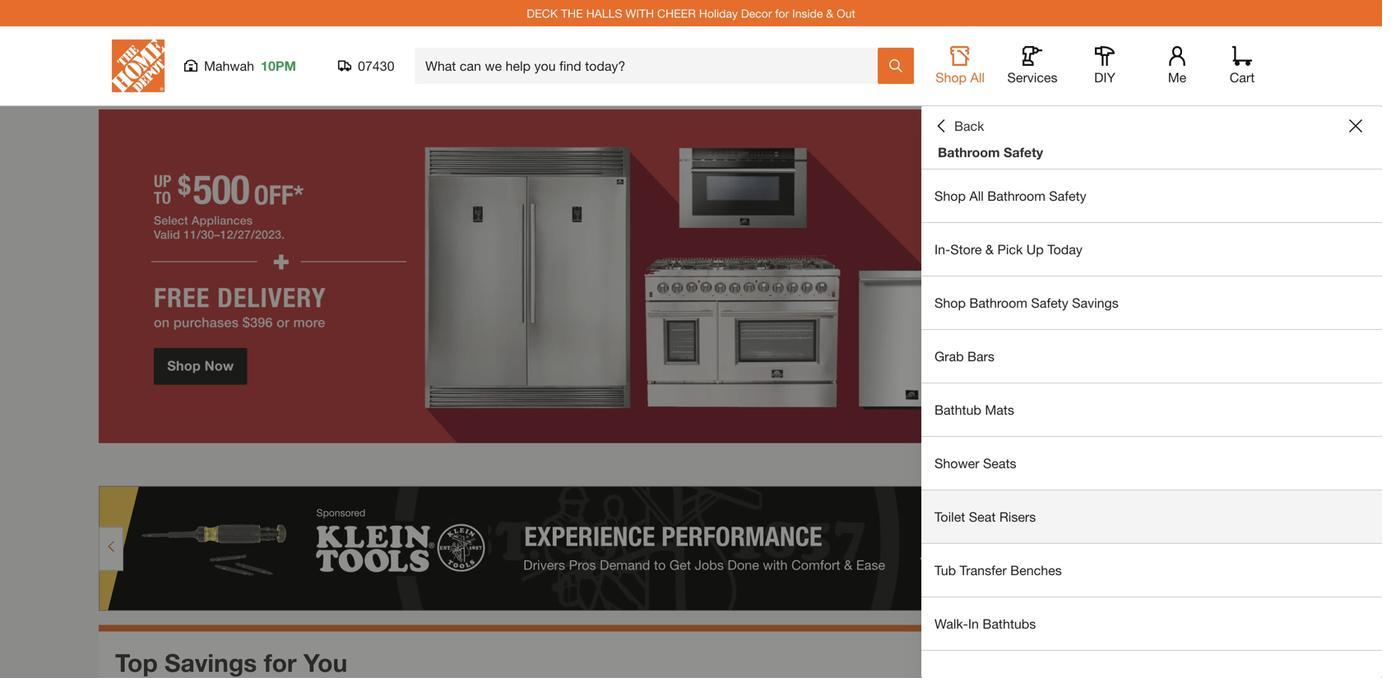 Task type: describe. For each thing, give the bounding box(es) containing it.
1 vertical spatial savings
[[165, 648, 257, 677]]

mats
[[986, 402, 1015, 418]]

0 horizontal spatial &
[[827, 6, 834, 20]]

back
[[955, 118, 985, 134]]

all for shop all
[[971, 70, 985, 85]]

services button
[[1007, 46, 1059, 86]]

risers
[[1000, 509, 1036, 525]]

shop all
[[936, 70, 985, 85]]

walk-in bathtubs
[[935, 616, 1036, 632]]

What can we help you find today? search field
[[426, 49, 877, 83]]

mahwah 10pm
[[204, 58, 296, 74]]

bars
[[968, 349, 995, 364]]

pick
[[998, 242, 1023, 257]]

& inside 'link'
[[986, 242, 994, 257]]

07430
[[358, 58, 395, 74]]

benches
[[1011, 563, 1062, 578]]

bathtub
[[935, 402, 982, 418]]

shower
[[935, 456, 980, 471]]

decor
[[741, 6, 772, 20]]

toilet seat risers
[[935, 509, 1036, 525]]

tub transfer benches
[[935, 563, 1062, 578]]

you
[[304, 648, 348, 677]]

today
[[1048, 242, 1083, 257]]

in-store & pick up today
[[935, 242, 1083, 257]]

tub transfer benches link
[[922, 544, 1383, 597]]

grab bars
[[935, 349, 995, 364]]

with
[[626, 6, 654, 20]]

in-store & pick up today link
[[922, 223, 1383, 276]]

deck the halls with cheer holiday decor for inside & out
[[527, 6, 856, 20]]

bathroom inside shop all bathroom safety link
[[988, 188, 1046, 204]]

shop for shop all bathroom safety
[[935, 188, 966, 204]]

grab bars link
[[922, 330, 1383, 383]]

inside
[[793, 6, 823, 20]]

deck the halls with cheer holiday decor for inside & out link
[[527, 6, 856, 20]]

shower seats link
[[922, 437, 1383, 490]]

shop bathroom safety savings
[[935, 295, 1119, 311]]

the home depot logo image
[[112, 40, 165, 92]]

07430 button
[[338, 58, 395, 74]]

shop bathroom safety savings link
[[922, 277, 1383, 329]]

walk-
[[935, 616, 969, 632]]

out
[[837, 6, 856, 20]]

menu containing shop all bathroom safety
[[922, 170, 1383, 651]]

transfer
[[960, 563, 1007, 578]]

in-
[[935, 242, 951, 257]]

diy button
[[1079, 46, 1132, 86]]

tub
[[935, 563, 956, 578]]

mahwah
[[204, 58, 254, 74]]

halls
[[586, 6, 623, 20]]

seats
[[984, 456, 1017, 471]]

cheer
[[658, 6, 696, 20]]

deck
[[527, 6, 558, 20]]

diy
[[1095, 70, 1116, 85]]

bathtub mats
[[935, 402, 1015, 418]]



Task type: vqa. For each thing, say whether or not it's contained in the screenshot.
and to the right
no



Task type: locate. For each thing, give the bounding box(es) containing it.
1 vertical spatial &
[[986, 242, 994, 257]]

2 vertical spatial shop
[[935, 295, 966, 311]]

for left "inside"
[[776, 6, 789, 20]]

0 horizontal spatial savings
[[165, 648, 257, 677]]

all inside menu
[[970, 188, 984, 204]]

safety
[[1004, 144, 1044, 160], [1050, 188, 1087, 204], [1032, 295, 1069, 311]]

all inside button
[[971, 70, 985, 85]]

cart
[[1230, 70, 1255, 85]]

services
[[1008, 70, 1058, 85]]

bathroom
[[938, 144, 1000, 160], [988, 188, 1046, 204], [970, 295, 1028, 311]]

1 vertical spatial for
[[264, 648, 297, 677]]

back button
[[935, 118, 985, 134]]

savings down the today
[[1073, 295, 1119, 311]]

& left the out
[[827, 6, 834, 20]]

shop all bathroom safety link
[[922, 170, 1383, 222]]

shop all bathroom safety
[[935, 188, 1087, 204]]

& left the pick
[[986, 242, 994, 257]]

bathroom down back
[[938, 144, 1000, 160]]

safety down up
[[1032, 295, 1069, 311]]

the
[[561, 6, 583, 20]]

bathroom safety
[[938, 144, 1044, 160]]

toilet seat risers link
[[922, 491, 1383, 543]]

all
[[971, 70, 985, 85], [970, 188, 984, 204]]

shop for shop all
[[936, 70, 967, 85]]

cart link
[[1225, 46, 1261, 86]]

all up back
[[971, 70, 985, 85]]

shop inside button
[[936, 70, 967, 85]]

walk-in bathtubs link
[[922, 598, 1383, 650]]

10pm
[[261, 58, 296, 74]]

safety up shop all bathroom safety
[[1004, 144, 1044, 160]]

shop up grab
[[935, 295, 966, 311]]

shop up back "button" at the right of the page
[[936, 70, 967, 85]]

image for  30nov2023-hp-bau-mw44-45-hero4-appliances image
[[99, 109, 1284, 443]]

grab
[[935, 349, 964, 364]]

0 horizontal spatial for
[[264, 648, 297, 677]]

2 vertical spatial safety
[[1032, 295, 1069, 311]]

shop up in-
[[935, 188, 966, 204]]

holiday
[[699, 6, 738, 20]]

1 horizontal spatial &
[[986, 242, 994, 257]]

savings
[[1073, 295, 1119, 311], [165, 648, 257, 677]]

1 horizontal spatial savings
[[1073, 295, 1119, 311]]

safety up the today
[[1050, 188, 1087, 204]]

1 vertical spatial safety
[[1050, 188, 1087, 204]]

me button
[[1151, 46, 1204, 86]]

bathroom down in-store & pick up today at the top of the page
[[970, 295, 1028, 311]]

shop
[[936, 70, 967, 85], [935, 188, 966, 204], [935, 295, 966, 311]]

1 horizontal spatial for
[[776, 6, 789, 20]]

menu
[[922, 170, 1383, 651]]

me
[[1169, 70, 1187, 85]]

1 vertical spatial shop
[[935, 188, 966, 204]]

savings right top
[[165, 648, 257, 677]]

&
[[827, 6, 834, 20], [986, 242, 994, 257]]

0 vertical spatial for
[[776, 6, 789, 20]]

top savings for you
[[115, 648, 348, 677]]

shop all button
[[934, 46, 987, 86]]

1 vertical spatial bathroom
[[988, 188, 1046, 204]]

0 vertical spatial all
[[971, 70, 985, 85]]

toilet
[[935, 509, 966, 525]]

bathtubs
[[983, 616, 1036, 632]]

savings inside menu
[[1073, 295, 1119, 311]]

store
[[951, 242, 982, 257]]

0 vertical spatial shop
[[936, 70, 967, 85]]

feedback link image
[[1361, 278, 1383, 367]]

bathroom inside shop bathroom safety savings link
[[970, 295, 1028, 311]]

in
[[969, 616, 979, 632]]

seat
[[969, 509, 996, 525]]

0 vertical spatial safety
[[1004, 144, 1044, 160]]

bathroom down bathroom safety
[[988, 188, 1046, 204]]

shower seats
[[935, 456, 1017, 471]]

all down bathroom safety
[[970, 188, 984, 204]]

1 vertical spatial all
[[970, 188, 984, 204]]

0 vertical spatial &
[[827, 6, 834, 20]]

2 vertical spatial bathroom
[[970, 295, 1028, 311]]

0 vertical spatial bathroom
[[938, 144, 1000, 160]]

for
[[776, 6, 789, 20], [264, 648, 297, 677]]

top
[[115, 648, 158, 677]]

bathtub mats link
[[922, 384, 1383, 436]]

shop for shop bathroom safety savings
[[935, 295, 966, 311]]

for left you
[[264, 648, 297, 677]]

up
[[1027, 242, 1044, 257]]

drawer close image
[[1350, 119, 1363, 133]]

0 vertical spatial savings
[[1073, 295, 1119, 311]]

all for shop all bathroom safety
[[970, 188, 984, 204]]



